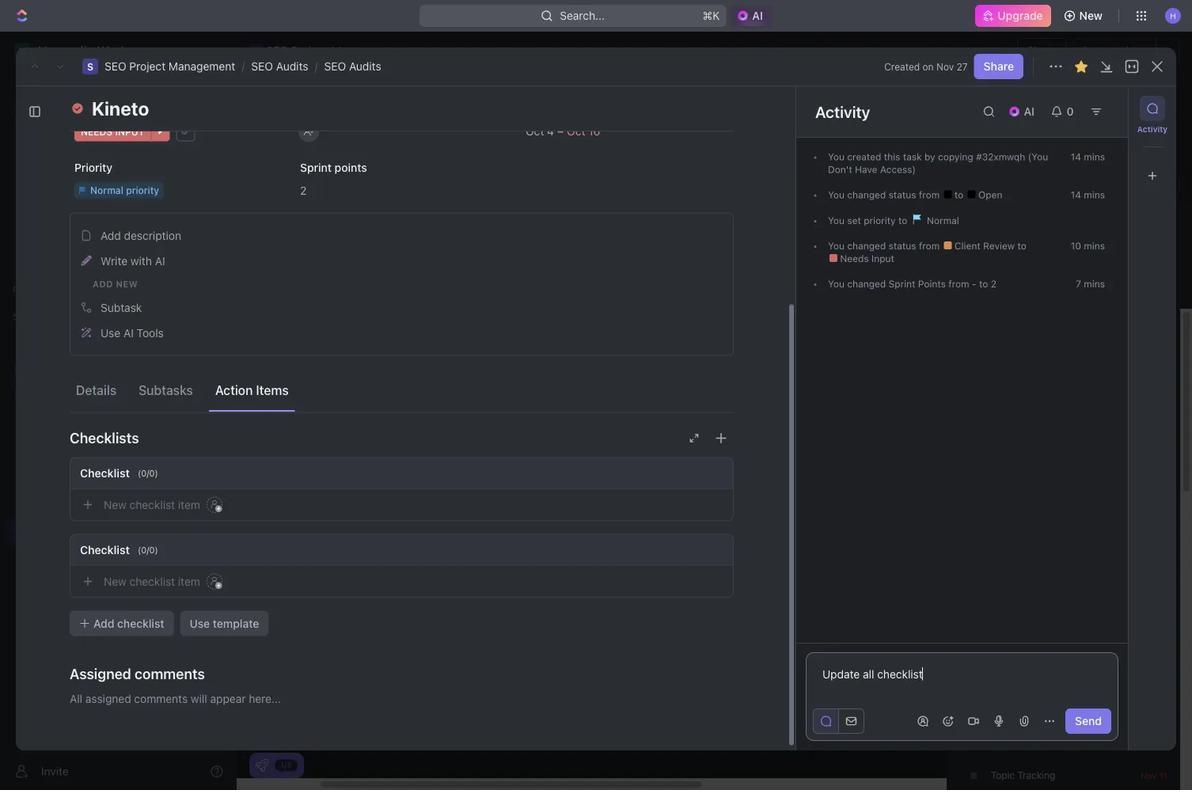 Task type: vqa. For each thing, say whether or not it's contained in the screenshot.
TO
yes



Task type: locate. For each thing, give the bounding box(es) containing it.
activity inside task sidebar content section
[[816, 102, 871, 121]]

seo project management, , element inside tree
[[14, 523, 30, 538]]

share
[[1027, 44, 1057, 57], [984, 60, 1014, 73]]

14 down customize button
[[1071, 189, 1082, 200]]

team space link
[[38, 383, 226, 409]]

priority inside normal priority dropdown button
[[126, 185, 159, 196]]

1 vertical spatial 2
[[991, 278, 997, 289]]

14 for changed status from
[[1071, 189, 1082, 200]]

update
[[991, 649, 1024, 660], [823, 668, 860, 681]]

s inside tree
[[19, 525, 25, 536]]

1 vertical spatial share
[[984, 60, 1014, 73]]

needs down 'set'
[[840, 253, 869, 264]]

sprint
[[300, 161, 332, 174], [889, 278, 916, 289]]

comments down assigned comments
[[134, 692, 188, 705]]

2 checklist from the top
[[80, 544, 130, 557]]

0 horizontal spatial audits
[[276, 60, 308, 73]]

add inside button
[[93, 617, 114, 630]]

new checklist item up add checklist
[[104, 575, 200, 588]]

1 vertical spatial new
[[104, 498, 127, 511]]

add up assigned
[[93, 617, 114, 630]]

normal priority button
[[70, 177, 283, 205]]

1 vertical spatial seo project management link
[[38, 518, 226, 543]]

user group image
[[16, 391, 28, 401]]

1 vertical spatial sprint
[[889, 278, 916, 289]]

checklist inside task sidebar content section
[[878, 668, 923, 681]]

management
[[331, 44, 400, 57], [169, 60, 235, 73], [103, 524, 172, 537]]

seo project management link inside tree
[[38, 518, 226, 543]]

0 vertical spatial keyword
[[991, 710, 1029, 721]]

1 vertical spatial 14
[[1071, 189, 1082, 200]]

points
[[918, 278, 946, 289]]

update for update url
[[991, 649, 1024, 660]]

1 vertical spatial use
[[190, 617, 210, 630]]

from down normal
[[919, 240, 940, 251]]

2 (0/0) from the top
[[138, 545, 158, 555]]

changed status from down the access)
[[845, 189, 943, 200]]

use down subtask
[[101, 327, 121, 340]]

0 vertical spatial use
[[101, 327, 121, 340]]

priority inside task sidebar content section
[[864, 215, 896, 226]]

overview
[[295, 147, 344, 160]]

0 vertical spatial checklist (0/0)
[[80, 467, 158, 480]]

nov for keyword strategy deck
[[1140, 740, 1156, 751]]

team space
[[38, 389, 100, 402]]

inbox link
[[6, 104, 230, 129]]

management inside tree
[[103, 524, 172, 537]]

mins right 7
[[1084, 278, 1105, 289]]

2 vertical spatial management
[[103, 524, 172, 537]]

10 up overdue
[[1071, 240, 1082, 251]]

update for update all checklist
[[823, 668, 860, 681]]

add checklist button
[[70, 611, 174, 637]]

input down kineto in the top of the page
[[115, 127, 144, 138]]

with
[[131, 254, 152, 268]]

mins up 7 mins
[[1084, 240, 1105, 251]]

automations
[[1082, 44, 1148, 57]]

0 vertical spatial new
[[1080, 9, 1103, 22]]

add up write
[[101, 229, 121, 242]]

0 vertical spatial checklist
[[80, 467, 130, 480]]

use
[[101, 327, 121, 340], [190, 617, 210, 630]]

checklist up add checklist
[[130, 575, 175, 588]]

2 inside task sidebar content section
[[991, 278, 997, 289]]

update left url at bottom right
[[991, 649, 1024, 660]]

0 horizontal spatial priority
[[126, 185, 159, 196]]

7 mins
[[1076, 278, 1105, 289]]

sprint down overview in the left of the page
[[300, 161, 332, 174]]

update inside task sidebar content section
[[823, 668, 860, 681]]

mins down customize
[[1084, 189, 1105, 200]]

0 horizontal spatial seo audits link
[[251, 60, 308, 73]]

3 mins from the top
[[1084, 240, 1105, 251]]

description
[[124, 229, 181, 242]]

10 up the '11'
[[1158, 740, 1168, 751]]

0 vertical spatial new checklist item
[[104, 498, 200, 511]]

0 vertical spatial ai button
[[730, 5, 773, 27]]

1 horizontal spatial 2
[[991, 278, 997, 289]]

0 horizontal spatial activity
[[816, 102, 871, 121]]

1 horizontal spatial by
[[985, 287, 995, 298]]

2 vertical spatial changed
[[848, 278, 886, 289]]

from up normal
[[919, 189, 940, 200]]

needs down status
[[81, 127, 113, 138]]

2 14 mins from the top
[[1071, 189, 1105, 200]]

share button right 27
[[975, 54, 1024, 79]]

0 horizontal spatial /
[[242, 60, 245, 73]]

1 vertical spatial input
[[872, 253, 895, 264]]

s for seo project management, , element to the middle "seo project management" link
[[87, 61, 93, 72]]

0 vertical spatial activity
[[816, 102, 871, 121]]

1 horizontal spatial seo audits link
[[324, 60, 381, 73]]

1 horizontal spatial activity
[[1138, 124, 1168, 133]]

0 vertical spatial changed
[[848, 189, 886, 200]]

ai left 0 dropdown button
[[1024, 105, 1035, 118]]

add for add task
[[1078, 102, 1099, 115]]

1 vertical spatial ai button
[[1002, 99, 1044, 124]]

1 vertical spatial from
[[919, 240, 940, 251]]

0 vertical spatial nov
[[937, 61, 954, 72]]

1 horizontal spatial seo project management, , element
[[82, 59, 98, 74]]

0 horizontal spatial use
[[101, 327, 121, 340]]

14 mins down 0
[[1071, 151, 1105, 162]]

competition
[[1091, 679, 1143, 691]]

1 horizontal spatial use
[[190, 617, 210, 630]]

send button
[[1066, 709, 1112, 734]]

seo project management link
[[105, 60, 235, 73], [38, 518, 226, 543]]

all assigned comments will appear here...
[[70, 692, 281, 705]]

0 horizontal spatial input
[[115, 127, 144, 138]]

14 mins down customize
[[1071, 189, 1105, 200]]

write
[[101, 254, 128, 268]]

2 status from the top
[[889, 240, 917, 251]]

2 vertical spatial new
[[104, 575, 127, 588]]

changed status from for needs input
[[845, 240, 943, 251]]

1 mins from the top
[[1084, 151, 1105, 162]]

1 horizontal spatial sprint
[[889, 278, 916, 289]]

2
[[300, 184, 307, 197], [991, 278, 997, 289]]

0 vertical spatial needs
[[81, 127, 113, 138]]

will
[[191, 692, 207, 705]]

0 horizontal spatial 10
[[1071, 240, 1082, 251]]

0 button
[[1044, 99, 1084, 124]]

created on nov 27
[[885, 61, 968, 72]]

use template button
[[180, 611, 269, 637]]

tree containing team space
[[6, 329, 230, 705]]

0 vertical spatial s
[[254, 46, 259, 55]]

0 vertical spatial by
[[925, 151, 936, 162]]

add inside "button"
[[1078, 102, 1099, 115]]

1 keyword from the top
[[991, 710, 1029, 721]]

update left all
[[823, 668, 860, 681]]

1 14 mins from the top
[[1071, 151, 1105, 162]]

new up "seo project management"
[[104, 498, 127, 511]]

priority down "dashboards" link
[[126, 185, 159, 196]]

s seo project management
[[254, 44, 400, 57]]

0 vertical spatial update
[[991, 649, 1024, 660]]

from left -
[[949, 278, 970, 289]]

14 mins
[[1071, 151, 1105, 162], [1071, 189, 1105, 200]]

2 down sprint points
[[300, 184, 307, 197]]

appear
[[210, 692, 246, 705]]

0 vertical spatial item
[[178, 498, 200, 511]]

0 horizontal spatial 2
[[300, 184, 307, 197]]

checklist
[[130, 498, 175, 511], [130, 575, 175, 588], [117, 617, 164, 630], [878, 668, 923, 681]]

send
[[1075, 715, 1102, 728]]

0 horizontal spatial by
[[925, 151, 936, 162]]

project inside sidebar navigation
[[63, 524, 100, 537]]

needs input button
[[70, 118, 283, 146]]

14 mins for created this task by copying
[[1071, 151, 1105, 162]]

url
[[1026, 649, 1045, 660]]

oct right –
[[567, 125, 586, 138]]

1 status from the top
[[889, 189, 917, 200]]

mins down add task "button"
[[1084, 151, 1105, 162]]

1 vertical spatial item
[[178, 575, 200, 588]]

1 horizontal spatial audits
[[349, 60, 381, 73]]

2 keyword from the top
[[991, 740, 1029, 751]]

ai button right ⌘k
[[730, 5, 773, 27]]

tasks
[[1153, 288, 1177, 299]]

add
[[1078, 102, 1099, 115], [101, 229, 121, 242], [93, 279, 113, 290], [93, 617, 114, 630]]

add left new
[[93, 279, 113, 290]]

1 horizontal spatial ai button
[[1002, 99, 1044, 124]]

space
[[69, 389, 100, 402]]

ai
[[753, 9, 763, 22], [1024, 105, 1035, 118], [155, 254, 165, 268], [124, 327, 134, 340]]

2 horizontal spatial seo project management, , element
[[250, 44, 263, 57]]

2 vertical spatial s
[[19, 525, 25, 536]]

checklist (0/0) down "seo project management"
[[80, 544, 158, 557]]

2 vertical spatial from
[[949, 278, 970, 289]]

0 vertical spatial changed status from
[[845, 189, 943, 200]]

0 horizontal spatial s
[[19, 525, 25, 536]]

checklist down checklists
[[80, 467, 130, 480]]

checklist right all
[[878, 668, 923, 681]]

unscheduled
[[964, 253, 1027, 265]]

1 horizontal spatial priority
[[864, 215, 896, 226]]

0 vertical spatial share
[[1027, 44, 1057, 57]]

new up automations
[[1080, 9, 1103, 22]]

topics
[[1146, 679, 1173, 691]]

1 vertical spatial checklist (0/0)
[[80, 544, 158, 557]]

use for use template
[[190, 617, 210, 630]]

changed status from down set priority to
[[845, 240, 943, 251]]

write with ai
[[101, 254, 165, 268]]

0 vertical spatial seo project management link
[[105, 60, 235, 73]]

0 horizontal spatial needs input
[[81, 127, 144, 138]]

new
[[1080, 9, 1103, 22], [104, 498, 127, 511], [104, 575, 127, 588]]

comments inside dropdown button
[[135, 666, 205, 683]]

seo project management, , element
[[250, 44, 263, 57], [82, 59, 98, 74], [14, 523, 30, 538]]

checklist up "seo project management"
[[130, 498, 175, 511]]

checklist up assigned comments
[[117, 617, 164, 630]]

1 horizontal spatial update
[[991, 649, 1024, 660]]

subtask
[[101, 301, 142, 314]]

0 vertical spatial status
[[889, 189, 917, 200]]

(you
[[1028, 151, 1049, 162]]

2 14 from the top
[[1071, 189, 1082, 200]]

0 vertical spatial needs input
[[81, 127, 144, 138]]

topic
[[991, 770, 1015, 781]]

access)
[[880, 164, 916, 175]]

add inside button
[[101, 229, 121, 242]]

low-
[[1071, 679, 1091, 691]]

changed for needs input
[[848, 240, 886, 251]]

have
[[855, 164, 878, 175]]

deck
[[1072, 740, 1095, 751]]

1 14 from the top
[[1071, 151, 1082, 162]]

keyword down find
[[991, 710, 1029, 721]]

status for needs input
[[889, 240, 917, 251]]

1 vertical spatial update
[[823, 668, 860, 681]]

status
[[74, 102, 108, 116]]

2 changed status from from the top
[[845, 240, 943, 251]]

2 right -
[[991, 278, 997, 289]]

assigned comments button
[[70, 656, 734, 694]]

nov left the '11'
[[1141, 770, 1157, 781]]

sprint left points
[[889, 278, 916, 289]]

open
[[976, 189, 1003, 200]]

by right sort
[[985, 287, 995, 298]]

new checklist item up "seo project management"
[[104, 498, 200, 511]]

needs input
[[81, 127, 144, 138], [838, 253, 895, 264]]

1 horizontal spatial s
[[87, 61, 93, 72]]

nov 10
[[1140, 740, 1168, 751]]

2 horizontal spatial s
[[254, 46, 259, 55]]

14 right (you
[[1071, 151, 1082, 162]]

4 you from the top
[[828, 240, 845, 251]]

2 button
[[295, 177, 508, 205]]

input down set priority to
[[872, 253, 895, 264]]

ai button left 0
[[1002, 99, 1044, 124]]

1 vertical spatial 14 mins
[[1071, 189, 1105, 200]]

normal priority
[[90, 185, 159, 196]]

audits
[[276, 60, 308, 73], [349, 60, 381, 73]]

0 vertical spatial comments
[[135, 666, 205, 683]]

checklist (0/0)
[[80, 467, 158, 480], [80, 544, 158, 557]]

1 vertical spatial status
[[889, 240, 917, 251]]

0 horizontal spatial ai button
[[730, 5, 773, 27]]

customize
[[1058, 147, 1113, 160]]

1 vertical spatial nov
[[1140, 740, 1156, 751]]

comments
[[135, 666, 205, 683], [134, 692, 188, 705]]

0 horizontal spatial update
[[823, 668, 860, 681]]

0 horizontal spatial needs
[[81, 127, 113, 138]]

needs inside dropdown button
[[81, 127, 113, 138]]

2 item from the top
[[178, 575, 200, 588]]

1 vertical spatial seo project management, , element
[[82, 59, 98, 74]]

0 vertical spatial 14
[[1071, 151, 1082, 162]]

(0/0) down checklists
[[138, 468, 158, 479]]

assigned
[[70, 666, 131, 683]]

new up add checklist button
[[104, 575, 127, 588]]

1 vertical spatial keyword
[[991, 740, 1029, 751]]

seo project management
[[38, 524, 172, 537]]

1 vertical spatial s
[[87, 61, 93, 72]]

add task button
[[1069, 96, 1136, 121]]

1 vertical spatial 10
[[1158, 740, 1168, 751]]

search...
[[560, 9, 605, 22]]

0 vertical spatial priority
[[126, 185, 159, 196]]

ai button
[[730, 5, 773, 27], [1002, 99, 1044, 124]]

1 horizontal spatial needs
[[840, 253, 869, 264]]

write with ai button
[[75, 249, 729, 274]]

0 vertical spatial 14 mins
[[1071, 151, 1105, 162]]

onboarding checklist button image
[[256, 759, 268, 772]]

dashboards
[[38, 164, 99, 177]]

0 horizontal spatial oct
[[526, 125, 544, 138]]

new button
[[1058, 3, 1113, 29]]

2 you from the top
[[828, 189, 845, 200]]

2 changed from the top
[[848, 240, 886, 251]]

tree
[[6, 329, 230, 705]]

1 seo audits link from the left
[[251, 60, 308, 73]]

2 horizontal spatial project
[[291, 44, 328, 57]]

new checklist item
[[104, 498, 200, 511], [104, 575, 200, 588]]

comments up all assigned comments will appear here...
[[135, 666, 205, 683]]

h button
[[1161, 3, 1186, 29]]

1 changed from the top
[[848, 189, 886, 200]]

nov 11
[[1141, 770, 1168, 781]]

by right task
[[925, 151, 936, 162]]

use for use ai tools
[[101, 327, 121, 340]]

nov left 27
[[937, 61, 954, 72]]

1 checklist (0/0) from the top
[[80, 467, 158, 480]]

14
[[1071, 151, 1082, 162], [1071, 189, 1082, 200]]

activity
[[816, 102, 871, 121], [1138, 124, 1168, 133]]

0 horizontal spatial seo project management, , element
[[14, 523, 30, 538]]

add right 0
[[1078, 102, 1099, 115]]

share down upgrade
[[1027, 44, 1057, 57]]

s for "seo project management" link in the tree
[[19, 525, 25, 536]]

action
[[215, 383, 253, 398]]

1 vertical spatial changed
[[848, 240, 886, 251]]

0 horizontal spatial share
[[984, 60, 1014, 73]]

oct left 4
[[526, 125, 544, 138]]

needs input inside task sidebar content section
[[838, 253, 895, 264]]

use left 'template'
[[190, 617, 210, 630]]

status down the access)
[[889, 189, 917, 200]]

0 vertical spatial 10
[[1071, 240, 1082, 251]]

checklist (0/0) down checklists
[[80, 467, 158, 480]]

status down set priority to
[[889, 240, 917, 251]]

0 vertical spatial from
[[919, 189, 940, 200]]

1 vertical spatial project
[[129, 60, 166, 73]]

share right 27
[[984, 60, 1014, 73]]

nov
[[937, 61, 954, 72], [1140, 740, 1156, 751], [1141, 770, 1157, 781]]

1 vertical spatial needs
[[840, 253, 869, 264]]

items
[[256, 383, 289, 398]]

2 inside dropdown button
[[300, 184, 307, 197]]

1 (0/0) from the top
[[138, 468, 158, 479]]

/
[[242, 60, 245, 73], [315, 60, 318, 73]]

needs input down set priority to
[[838, 253, 895, 264]]

changed for open
[[848, 189, 886, 200]]

to right -
[[979, 278, 988, 289]]

keyword up topic
[[991, 740, 1029, 751]]

1 new checklist item from the top
[[104, 498, 200, 511]]

priority right 'set'
[[864, 215, 896, 226]]

1 vertical spatial needs input
[[838, 253, 895, 264]]

nov up nov 11
[[1140, 740, 1156, 751]]

from
[[919, 189, 940, 200], [919, 240, 940, 251], [949, 278, 970, 289]]

1 horizontal spatial project
[[129, 60, 166, 73]]

1 vertical spatial new checklist item
[[104, 575, 200, 588]]

share button
[[1018, 38, 1067, 63], [975, 54, 1024, 79]]

checklist inside button
[[117, 617, 164, 630]]

share button down upgrade
[[1018, 38, 1067, 63]]

needs input down kineto in the top of the page
[[81, 127, 144, 138]]

1 vertical spatial activity
[[1138, 124, 1168, 133]]

task sidebar content section
[[793, 86, 1128, 751]]

1 vertical spatial management
[[169, 60, 235, 73]]

1 vertical spatial (0/0)
[[138, 545, 158, 555]]

1 changed status from from the top
[[845, 189, 943, 200]]

1 horizontal spatial share
[[1027, 44, 1057, 57]]

14 mins for changed status from
[[1071, 189, 1105, 200]]

(0/0) down "seo project management"
[[138, 545, 158, 555]]

add for add description
[[101, 229, 121, 242]]

checklist down "seo project management"
[[80, 544, 130, 557]]

keyword tracking
[[991, 710, 1068, 721]]

priority
[[74, 161, 113, 174]]

1 vertical spatial priority
[[864, 215, 896, 226]]

to left open
[[955, 189, 967, 200]]

1 you from the top
[[828, 151, 845, 162]]

you
[[828, 151, 845, 162], [828, 189, 845, 200], [828, 215, 845, 226], [828, 240, 845, 251], [828, 278, 845, 289]]



Task type: describe. For each thing, give the bounding box(es) containing it.
⌘k
[[703, 9, 720, 22]]

assigned comments
[[70, 666, 205, 683]]

keyword for keyword strategy deck
[[991, 740, 1029, 751]]

priority for set
[[864, 215, 896, 226]]

subtasks button
[[132, 376, 199, 405]]

changed status from for open
[[845, 189, 943, 200]]

action items
[[215, 383, 289, 398]]

set
[[848, 215, 861, 226]]

1 horizontal spatial 10
[[1158, 740, 1168, 751]]

copying
[[938, 151, 974, 162]]

3 you from the top
[[828, 215, 845, 226]]

7
[[1076, 278, 1082, 289]]

subtask button
[[75, 295, 729, 321]]

pencil image
[[81, 256, 92, 267]]

0 vertical spatial project
[[291, 44, 328, 57]]

on
[[923, 61, 934, 72]]

management for seo project management / seo audits / seo audits
[[169, 60, 235, 73]]

strategy
[[1032, 740, 1069, 751]]

you changed sprint points from - to 2
[[828, 278, 997, 289]]

checklists
[[70, 430, 139, 447]]

here...
[[249, 692, 281, 705]]

home
[[38, 83, 68, 96]]

onboarding checklist button element
[[256, 759, 268, 772]]

2 oct from the left
[[567, 125, 586, 138]]

#32xmwqh (you don't have access)
[[828, 151, 1049, 175]]

sprint inside task sidebar content section
[[889, 278, 916, 289]]

this
[[884, 151, 901, 162]]

details
[[76, 383, 117, 398]]

created
[[885, 61, 920, 72]]

tools
[[137, 327, 164, 340]]

assigned
[[85, 692, 131, 705]]

activity inside task sidebar navigation tab list
[[1138, 124, 1168, 133]]

5 you from the top
[[828, 278, 845, 289]]

automations button
[[1074, 39, 1156, 63]]

checklists button
[[70, 420, 734, 458]]

27
[[957, 61, 968, 72]]

seo project management link for seo project management, , element within tree
[[38, 518, 226, 543]]

don't
[[828, 164, 853, 175]]

2 seo audits link from the left
[[324, 60, 381, 73]]

task
[[1102, 102, 1126, 115]]

2 new checklist item from the top
[[104, 575, 200, 588]]

2 mins from the top
[[1084, 189, 1105, 200]]

inbox
[[38, 110, 66, 123]]

competitors'
[[1013, 679, 1069, 691]]

customize button
[[1037, 143, 1118, 165]]

sort by
[[964, 287, 995, 298]]

ai button inside task sidebar content section
[[1002, 99, 1044, 124]]

1 audits from the left
[[276, 60, 308, 73]]

update url
[[991, 649, 1045, 660]]

kineto
[[92, 97, 149, 119]]

1 vertical spatial comments
[[134, 692, 188, 705]]

seo inside tree
[[38, 524, 60, 537]]

sort
[[964, 287, 982, 298]]

use ai tools button
[[75, 321, 729, 346]]

0 vertical spatial management
[[331, 44, 400, 57]]

upgrade link
[[976, 5, 1051, 27]]

2 audits from the left
[[349, 60, 381, 73]]

search button
[[919, 143, 980, 165]]

tree inside sidebar navigation
[[6, 329, 230, 705]]

add new
[[93, 279, 138, 290]]

subtasks
[[139, 383, 193, 398]]

2 checklist (0/0) from the top
[[80, 544, 158, 557]]

input inside task sidebar content section
[[872, 253, 895, 264]]

1/5
[[280, 761, 292, 770]]

10 inside task sidebar content section
[[1071, 240, 1082, 251]]

client
[[955, 240, 981, 251]]

task sidebar navigation tab list
[[1136, 96, 1170, 188]]

topic tracking
[[991, 770, 1056, 781]]

4 mins from the top
[[1084, 278, 1105, 289]]

ai right ⌘k
[[753, 9, 763, 22]]

status for open
[[889, 189, 917, 200]]

project for seo project management
[[63, 524, 100, 537]]

1 oct from the left
[[526, 125, 544, 138]]

add description button
[[75, 223, 729, 249]]

h
[[1171, 11, 1177, 20]]

upgrade
[[998, 9, 1043, 22]]

review
[[984, 240, 1015, 251]]

created
[[848, 151, 882, 162]]

ai right with
[[155, 254, 165, 268]]

from for open
[[919, 189, 940, 200]]

from for needs input
[[919, 240, 940, 251]]

template
[[213, 617, 259, 630]]

seo project management link for seo project management, , element to the middle
[[105, 60, 235, 73]]

all
[[70, 692, 82, 705]]

add description
[[101, 229, 181, 242]]

11
[[1160, 770, 1168, 781]]

2 / from the left
[[315, 60, 318, 73]]

input inside dropdown button
[[115, 127, 144, 138]]

search
[[939, 147, 976, 160]]

to left normal
[[899, 215, 908, 226]]

new
[[116, 279, 138, 290]]

dashboards link
[[6, 158, 230, 183]]

home link
[[6, 77, 230, 102]]

project for seo project management / seo audits / seo audits
[[129, 60, 166, 73]]

3 changed from the top
[[848, 278, 886, 289]]

nov for topic tracking
[[1141, 770, 1157, 781]]

1 vertical spatial by
[[985, 287, 995, 298]]

hide
[[1156, 223, 1177, 234]]

set priority to
[[845, 215, 910, 226]]

0 vertical spatial seo project management, , element
[[250, 44, 263, 57]]

sidebar navigation
[[0, 32, 237, 790]]

details button
[[70, 376, 123, 405]]

1 item from the top
[[178, 498, 200, 511]]

4
[[547, 125, 554, 138]]

1 checklist from the top
[[80, 467, 130, 480]]

all
[[863, 668, 875, 681]]

use ai tools
[[101, 327, 164, 340]]

tracking
[[1018, 770, 1056, 781]]

task
[[903, 151, 922, 162]]

normal
[[90, 185, 123, 196]]

add checklist
[[93, 617, 164, 630]]

needs inside task sidebar content section
[[840, 253, 869, 264]]

add for add checklist
[[93, 617, 114, 630]]

#32xmwqh
[[976, 151, 1026, 162]]

spaces
[[13, 311, 46, 322]]

ai button
[[1002, 99, 1044, 124]]

find
[[991, 679, 1010, 691]]

needs input inside dropdown button
[[81, 127, 144, 138]]

s inside s seo project management
[[254, 46, 259, 55]]

-
[[972, 278, 977, 289]]

favorites
[[13, 284, 54, 295]]

use template
[[190, 617, 259, 630]]

16
[[589, 125, 601, 138]]

overview link
[[292, 143, 344, 165]]

new inside new button
[[1080, 9, 1103, 22]]

by inside task sidebar content section
[[925, 151, 936, 162]]

14 for created this task by copying
[[1071, 151, 1082, 162]]

normal
[[925, 215, 960, 226]]

add for add new
[[93, 279, 113, 290]]

to right review
[[1018, 240, 1027, 251]]

management for seo project management
[[103, 524, 172, 537]]

1 / from the left
[[242, 60, 245, 73]]

ai left tools
[[124, 327, 134, 340]]

client review
[[952, 240, 1018, 251]]

keyword for keyword tracking
[[991, 710, 1029, 721]]

update all checklist
[[823, 668, 923, 681]]

points
[[335, 161, 367, 174]]

10 mins
[[1071, 240, 1105, 251]]

ai inside dropdown button
[[1024, 105, 1035, 118]]

priority for normal
[[126, 185, 159, 196]]

0 horizontal spatial sprint
[[300, 161, 332, 174]]



